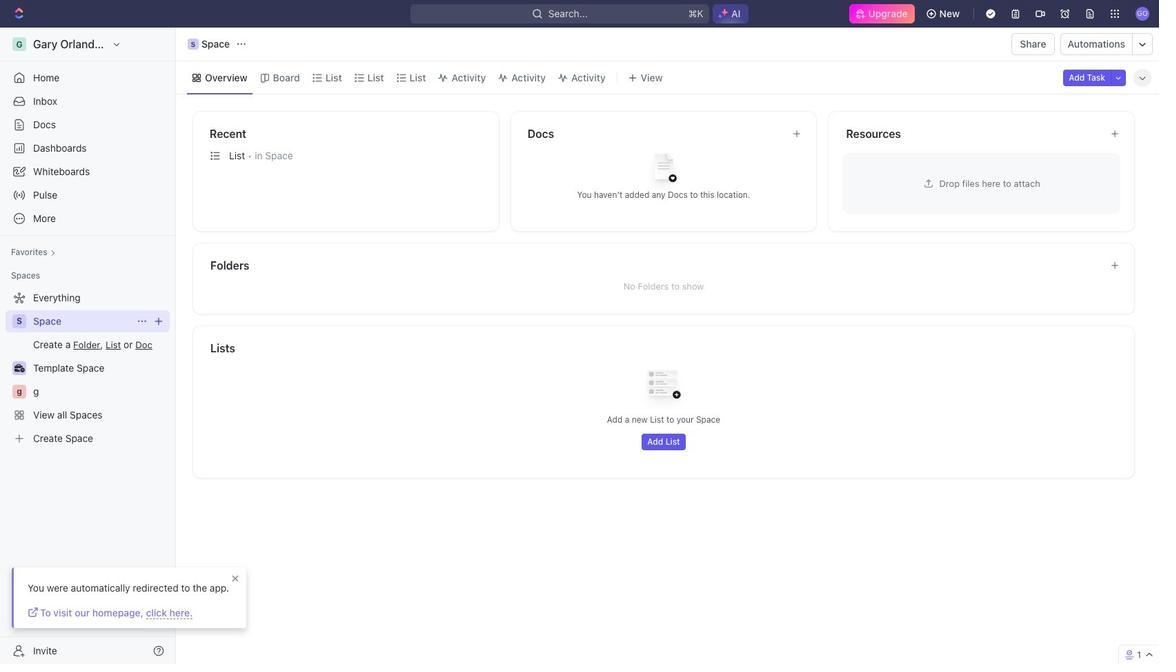 Task type: describe. For each thing, give the bounding box(es) containing it.
0 vertical spatial space, , element
[[188, 39, 199, 50]]

no lists icon. image
[[636, 360, 692, 415]]

gary orlando's workspace, , element
[[12, 37, 26, 51]]



Task type: locate. For each thing, give the bounding box(es) containing it.
space, , element inside sidebar navigation
[[12, 315, 26, 329]]

tree
[[6, 287, 170, 450]]

sidebar navigation
[[0, 28, 179, 665]]

1 vertical spatial space, , element
[[12, 315, 26, 329]]

1 horizontal spatial space, , element
[[188, 39, 199, 50]]

tree inside sidebar navigation
[[6, 287, 170, 450]]

g, , element
[[12, 385, 26, 399]]

space, , element
[[188, 39, 199, 50], [12, 315, 26, 329]]

no most used docs image
[[636, 143, 692, 198]]

business time image
[[14, 364, 25, 373]]

0 horizontal spatial space, , element
[[12, 315, 26, 329]]



Task type: vqa. For each thing, say whether or not it's contained in the screenshot.
the rightmost Space, , Element
yes



